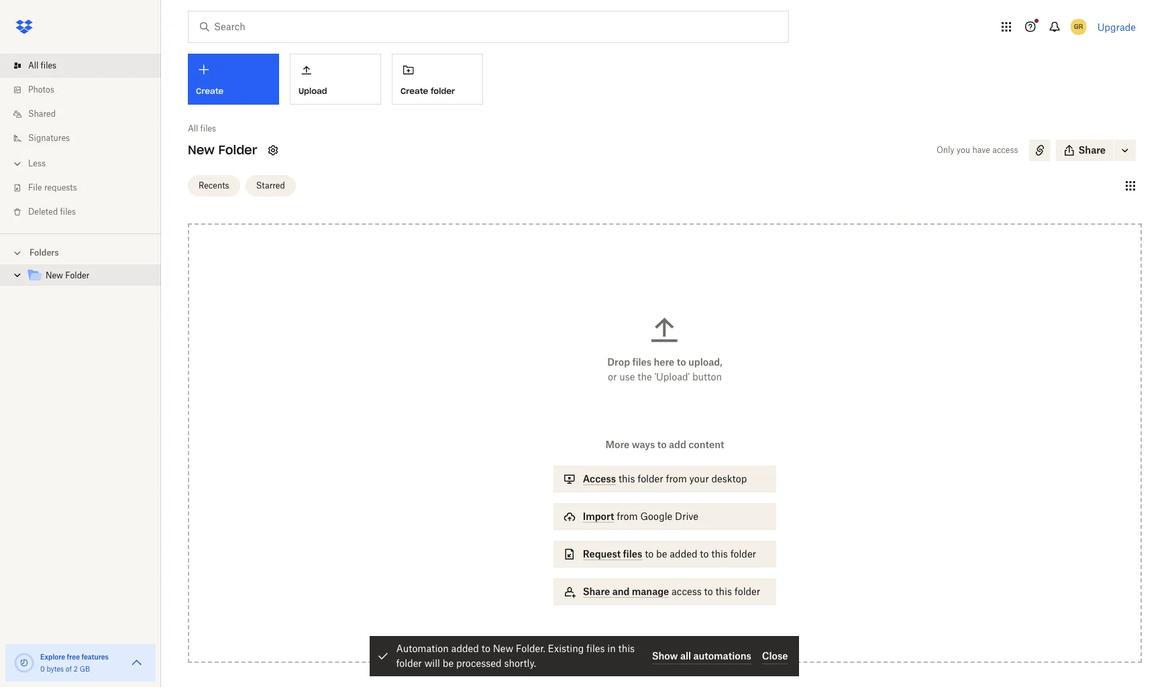 Task type: describe. For each thing, give the bounding box(es) containing it.
to down request files to be added to this folder
[[705, 586, 713, 597]]

create folder button
[[392, 54, 483, 105]]

starred button
[[245, 175, 296, 196]]

will
[[425, 658, 440, 669]]

processed
[[456, 658, 502, 669]]

desktop
[[712, 473, 747, 485]]

use
[[620, 371, 635, 383]]

to up share and manage access to this folder
[[700, 548, 709, 560]]

more
[[606, 439, 630, 450]]

less
[[28, 158, 46, 168]]

automation added to new folder. existing files in this folder will be processed shortly.
[[396, 643, 635, 669]]

added inside more ways to add content element
[[670, 548, 698, 560]]

bytes
[[47, 665, 64, 673]]

upload
[[299, 86, 327, 96]]

all files list item
[[0, 54, 161, 78]]

drop files here to upload, or use the 'upload' button
[[608, 356, 723, 383]]

upgrade
[[1098, 21, 1136, 33]]

to inside automation added to new folder. existing files in this folder will be processed shortly.
[[482, 643, 491, 654]]

new inside automation added to new folder. existing files in this folder will be processed shortly.
[[493, 643, 514, 654]]

photos link
[[11, 78, 161, 102]]

photos
[[28, 85, 54, 95]]

existing
[[548, 643, 584, 654]]

access this folder from your desktop
[[583, 473, 747, 485]]

file
[[28, 183, 42, 193]]

0 vertical spatial new
[[188, 142, 215, 158]]

all files inside all files link
[[28, 60, 56, 70]]

import from google drive
[[583, 511, 699, 522]]

here
[[654, 356, 675, 368]]

show
[[652, 650, 678, 662]]

explore
[[40, 653, 65, 661]]

0 horizontal spatial new
[[46, 271, 63, 281]]

0 horizontal spatial new folder
[[46, 271, 89, 281]]

automation
[[396, 643, 449, 654]]

features
[[82, 653, 109, 661]]

request files to be added to this folder
[[583, 548, 757, 560]]

to up manage
[[645, 548, 654, 560]]

1 horizontal spatial all files
[[188, 124, 216, 134]]

this up share and manage access to this folder
[[712, 548, 728, 560]]

show all automations button
[[652, 648, 752, 665]]

be inside more ways to add content element
[[657, 548, 668, 560]]

0 horizontal spatial folder
[[65, 271, 89, 281]]

shared
[[28, 109, 56, 119]]

create folder
[[401, 86, 455, 96]]

files inside automation added to new folder. existing files in this folder will be processed shortly.
[[587, 643, 605, 654]]

to left add
[[658, 439, 667, 450]]

explore free features 0 bytes of 2 gb
[[40, 653, 109, 673]]

0 vertical spatial from
[[666, 473, 687, 485]]

all
[[681, 650, 691, 662]]

files inside deleted files link
[[60, 207, 76, 217]]

0 vertical spatial folder
[[218, 142, 257, 158]]

share button
[[1056, 140, 1114, 161]]

drive
[[675, 511, 699, 522]]

of
[[66, 665, 72, 673]]

Search in folder "Dropbox" text field
[[214, 19, 761, 34]]

upload button
[[290, 54, 381, 105]]

deleted files
[[28, 207, 76, 217]]

shortly.
[[504, 658, 536, 669]]

gr button
[[1068, 16, 1090, 38]]

manage
[[632, 586, 669, 597]]

access for manage
[[672, 586, 702, 597]]

share for share and manage access to this folder
[[583, 586, 610, 597]]

less image
[[11, 157, 24, 171]]



Task type: locate. For each thing, give the bounding box(es) containing it.
folder.
[[516, 643, 546, 654]]

share inside "button"
[[1079, 144, 1106, 156]]

1 horizontal spatial new
[[188, 142, 215, 158]]

your
[[690, 473, 709, 485]]

gb
[[80, 665, 90, 673]]

to right here
[[677, 356, 686, 368]]

this right access
[[619, 473, 635, 485]]

1 vertical spatial all files
[[188, 124, 216, 134]]

2
[[74, 665, 78, 673]]

files right deleted on the left top
[[60, 207, 76, 217]]

access right have
[[993, 145, 1019, 155]]

folder left folder settings image
[[218, 142, 257, 158]]

1 vertical spatial share
[[583, 586, 610, 597]]

1 horizontal spatial from
[[666, 473, 687, 485]]

this up automations at the bottom right
[[716, 586, 732, 597]]

deleted files link
[[11, 200, 161, 224]]

folder settings image
[[265, 142, 282, 158]]

2 vertical spatial new
[[493, 643, 514, 654]]

1 horizontal spatial added
[[670, 548, 698, 560]]

create for create folder
[[401, 86, 428, 96]]

access inside more ways to add content element
[[672, 586, 702, 597]]

new folder down folders button
[[46, 271, 89, 281]]

request
[[583, 548, 621, 560]]

0 vertical spatial added
[[670, 548, 698, 560]]

requests
[[44, 183, 77, 193]]

0 vertical spatial new folder
[[188, 142, 257, 158]]

access for have
[[993, 145, 1019, 155]]

only
[[937, 145, 955, 155]]

free
[[67, 653, 80, 661]]

folder
[[431, 86, 455, 96], [638, 473, 664, 485], [731, 548, 757, 560], [735, 586, 761, 597], [396, 658, 422, 669]]

be down google
[[657, 548, 668, 560]]

folder inside automation added to new folder. existing files in this folder will be processed shortly.
[[396, 658, 422, 669]]

new folder
[[188, 142, 257, 158], [46, 271, 89, 281]]

all files link
[[11, 54, 161, 78], [188, 122, 216, 136]]

list containing all files
[[0, 46, 161, 234]]

create for create
[[196, 86, 224, 96]]

files inside more ways to add content element
[[623, 548, 643, 560]]

quota usage element
[[13, 652, 35, 674]]

recents button
[[188, 175, 240, 196]]

all files up photos
[[28, 60, 56, 70]]

new folder up recents
[[188, 142, 257, 158]]

0 horizontal spatial share
[[583, 586, 610, 597]]

file requests link
[[11, 176, 161, 200]]

starred
[[256, 180, 285, 190]]

create inside button
[[401, 86, 428, 96]]

content
[[689, 439, 725, 450]]

signatures
[[28, 133, 70, 143]]

0 vertical spatial be
[[657, 548, 668, 560]]

show all automations
[[652, 650, 752, 662]]

button
[[693, 371, 722, 383]]

files up the
[[633, 356, 652, 368]]

1 horizontal spatial be
[[657, 548, 668, 560]]

files up photos
[[41, 60, 56, 70]]

1 horizontal spatial all files link
[[188, 122, 216, 136]]

gr
[[1075, 22, 1084, 31]]

from left your
[[666, 473, 687, 485]]

upgrade link
[[1098, 21, 1136, 33]]

1 vertical spatial be
[[443, 658, 454, 669]]

files left in
[[587, 643, 605, 654]]

the
[[638, 371, 652, 383]]

close button
[[762, 648, 788, 665]]

new up recents
[[188, 142, 215, 158]]

added down drive
[[670, 548, 698, 560]]

0 horizontal spatial create
[[196, 86, 224, 96]]

dropbox image
[[11, 13, 38, 40]]

and
[[613, 586, 630, 597]]

close
[[762, 650, 788, 662]]

1 vertical spatial folder
[[65, 271, 89, 281]]

new
[[188, 142, 215, 158], [46, 271, 63, 281], [493, 643, 514, 654]]

to inside drop files here to upload, or use the 'upload' button
[[677, 356, 686, 368]]

alert
[[370, 636, 799, 677]]

0 vertical spatial access
[[993, 145, 1019, 155]]

recents
[[199, 180, 229, 190]]

access
[[993, 145, 1019, 155], [672, 586, 702, 597]]

folder
[[218, 142, 257, 158], [65, 271, 89, 281]]

1 horizontal spatial folder
[[218, 142, 257, 158]]

all up recents button
[[188, 124, 198, 134]]

files inside all files list item
[[41, 60, 56, 70]]

to up processed
[[482, 643, 491, 654]]

all files
[[28, 60, 56, 70], [188, 124, 216, 134]]

added inside automation added to new folder. existing files in this folder will be processed shortly.
[[452, 643, 479, 654]]

this
[[619, 473, 635, 485], [712, 548, 728, 560], [716, 586, 732, 597], [619, 643, 635, 654]]

1 vertical spatial added
[[452, 643, 479, 654]]

have
[[973, 145, 991, 155]]

file requests
[[28, 183, 77, 193]]

new down folders
[[46, 271, 63, 281]]

0 horizontal spatial from
[[617, 511, 638, 522]]

all files link up shared link
[[11, 54, 161, 78]]

files right the request
[[623, 548, 643, 560]]

0 horizontal spatial added
[[452, 643, 479, 654]]

files inside drop files here to upload, or use the 'upload' button
[[633, 356, 652, 368]]

files
[[41, 60, 56, 70], [200, 124, 216, 134], [60, 207, 76, 217], [633, 356, 652, 368], [623, 548, 643, 560], [587, 643, 605, 654]]

or
[[608, 371, 617, 383]]

share inside more ways to add content element
[[583, 586, 610, 597]]

1 vertical spatial access
[[672, 586, 702, 597]]

this inside automation added to new folder. existing files in this folder will be processed shortly.
[[619, 643, 635, 654]]

share for share
[[1079, 144, 1106, 156]]

1 horizontal spatial share
[[1079, 144, 1106, 156]]

be inside automation added to new folder. existing files in this folder will be processed shortly.
[[443, 658, 454, 669]]

signatures link
[[11, 126, 161, 150]]

shared link
[[11, 102, 161, 126]]

deleted
[[28, 207, 58, 217]]

create button
[[188, 54, 279, 105]]

files down create popup button
[[200, 124, 216, 134]]

import
[[583, 511, 614, 522]]

upload,
[[689, 356, 723, 368]]

all files up recents
[[188, 124, 216, 134]]

you
[[957, 145, 971, 155]]

1 vertical spatial from
[[617, 511, 638, 522]]

automations
[[694, 650, 752, 662]]

new folder link
[[27, 267, 150, 285]]

ways
[[632, 439, 655, 450]]

1 horizontal spatial create
[[401, 86, 428, 96]]

only you have access
[[937, 145, 1019, 155]]

all inside list item
[[28, 60, 38, 70]]

0 horizontal spatial all files
[[28, 60, 56, 70]]

more ways to add content element
[[551, 438, 779, 619]]

folder inside button
[[431, 86, 455, 96]]

1 vertical spatial new folder
[[46, 271, 89, 281]]

1 horizontal spatial all
[[188, 124, 198, 134]]

1 vertical spatial new
[[46, 271, 63, 281]]

folder down folders button
[[65, 271, 89, 281]]

add
[[669, 439, 687, 450]]

create inside popup button
[[196, 86, 224, 96]]

folders
[[30, 248, 59, 258]]

access
[[583, 473, 616, 485]]

create
[[401, 86, 428, 96], [196, 86, 224, 96]]

new up shortly.
[[493, 643, 514, 654]]

0 vertical spatial all files
[[28, 60, 56, 70]]

all files link up recents
[[188, 122, 216, 136]]

from
[[666, 473, 687, 485], [617, 511, 638, 522]]

1 vertical spatial all files link
[[188, 122, 216, 136]]

0 horizontal spatial all
[[28, 60, 38, 70]]

'upload'
[[655, 371, 690, 383]]

drop
[[608, 356, 630, 368]]

list
[[0, 46, 161, 234]]

0 vertical spatial all
[[28, 60, 38, 70]]

to
[[677, 356, 686, 368], [658, 439, 667, 450], [645, 548, 654, 560], [700, 548, 709, 560], [705, 586, 713, 597], [482, 643, 491, 654]]

more ways to add content
[[606, 439, 725, 450]]

alert containing automation added to new folder. existing files in this folder will be processed shortly.
[[370, 636, 799, 677]]

1 horizontal spatial new folder
[[188, 142, 257, 158]]

all up photos
[[28, 60, 38, 70]]

0 vertical spatial share
[[1079, 144, 1106, 156]]

in
[[608, 643, 616, 654]]

added
[[670, 548, 698, 560], [452, 643, 479, 654]]

be
[[657, 548, 668, 560], [443, 658, 454, 669]]

0 horizontal spatial all files link
[[11, 54, 161, 78]]

1 vertical spatial all
[[188, 124, 198, 134]]

folders button
[[0, 242, 161, 262]]

from right import
[[617, 511, 638, 522]]

be right will at the bottom left of the page
[[443, 658, 454, 669]]

this right in
[[619, 643, 635, 654]]

added up processed
[[452, 643, 479, 654]]

share and manage access to this folder
[[583, 586, 761, 597]]

0
[[40, 665, 45, 673]]

2 horizontal spatial new
[[493, 643, 514, 654]]

access right manage
[[672, 586, 702, 597]]

share
[[1079, 144, 1106, 156], [583, 586, 610, 597]]

0 vertical spatial all files link
[[11, 54, 161, 78]]

1 horizontal spatial access
[[993, 145, 1019, 155]]

google
[[641, 511, 673, 522]]

0 horizontal spatial access
[[672, 586, 702, 597]]

0 horizontal spatial be
[[443, 658, 454, 669]]

all
[[28, 60, 38, 70], [188, 124, 198, 134]]



Task type: vqa. For each thing, say whether or not it's contained in the screenshot.
Share within the "button"
yes



